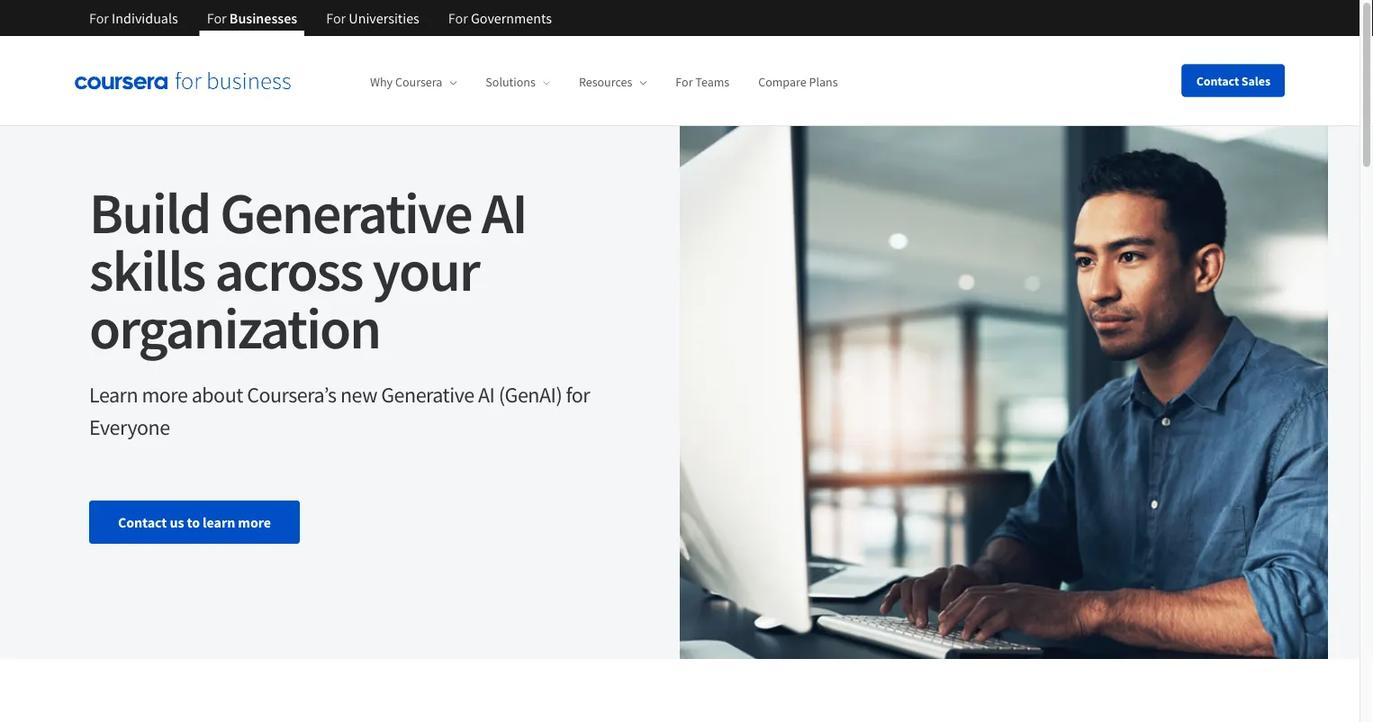 Task type: locate. For each thing, give the bounding box(es) containing it.
why
[[370, 74, 393, 90]]

1 vertical spatial contact
[[118, 513, 167, 532]]

coursera
[[395, 74, 443, 90]]

0 vertical spatial contact
[[1197, 73, 1240, 89]]

for left governments
[[448, 9, 468, 27]]

individuals
[[112, 9, 178, 27]]

learn
[[89, 381, 138, 408]]

for universities
[[326, 9, 420, 27]]

0 vertical spatial ai
[[482, 176, 527, 249]]

contact left us
[[118, 513, 167, 532]]

for left individuals
[[89, 9, 109, 27]]

contact for contact us to learn more
[[118, 513, 167, 532]]

businesses
[[230, 9, 298, 27]]

coursera's
[[247, 381, 337, 408]]

ai
[[482, 176, 527, 249], [478, 381, 495, 408]]

learn
[[203, 513, 235, 532]]

skills
[[89, 234, 205, 306]]

for
[[89, 9, 109, 27], [207, 9, 227, 27], [326, 9, 346, 27], [448, 9, 468, 27], [676, 74, 693, 90]]

across
[[215, 234, 363, 306]]

0 horizontal spatial contact
[[118, 513, 167, 532]]

coursera for business image
[[75, 71, 291, 90]]

for left teams
[[676, 74, 693, 90]]

solutions
[[486, 74, 536, 90]]

why coursera
[[370, 74, 443, 90]]

1 vertical spatial generative
[[381, 381, 475, 408]]

1 vertical spatial ai
[[478, 381, 495, 408]]

for teams link
[[676, 74, 730, 90]]

banner navigation
[[75, 0, 567, 50]]

for individuals
[[89, 9, 178, 27]]

contact
[[1197, 73, 1240, 89], [118, 513, 167, 532]]

more
[[142, 381, 188, 408], [238, 513, 271, 532]]

contact left sales
[[1197, 73, 1240, 89]]

compare
[[759, 74, 807, 90]]

compare plans
[[759, 74, 838, 90]]

for for individuals
[[89, 9, 109, 27]]

1 vertical spatial more
[[238, 513, 271, 532]]

new
[[341, 381, 377, 408]]

0 vertical spatial generative
[[220, 176, 472, 249]]

organization
[[89, 291, 380, 364]]

generative inside learn more about coursera's new generative ai (genai) for everyone
[[381, 381, 475, 408]]

generative inside build generative ai skills across your organization
[[220, 176, 472, 249]]

contact sales button
[[1183, 64, 1286, 97]]

for left businesses
[[207, 9, 227, 27]]

for businesses
[[207, 9, 298, 27]]

ai inside build generative ai skills across your organization
[[482, 176, 527, 249]]

contact sales
[[1197, 73, 1271, 89]]

0 vertical spatial more
[[142, 381, 188, 408]]

contact inside button
[[1197, 73, 1240, 89]]

0 horizontal spatial more
[[142, 381, 188, 408]]

ai inside learn more about coursera's new generative ai (genai) for everyone
[[478, 381, 495, 408]]

generative
[[220, 176, 472, 249], [381, 381, 475, 408]]

teams
[[696, 74, 730, 90]]

more right learn in the bottom left of the page
[[238, 513, 271, 532]]

your
[[373, 234, 479, 306]]

more up "everyone"
[[142, 381, 188, 408]]

1 horizontal spatial contact
[[1197, 73, 1240, 89]]

for left universities
[[326, 9, 346, 27]]



Task type: describe. For each thing, give the bounding box(es) containing it.
for for universities
[[326, 9, 346, 27]]

1 horizontal spatial more
[[238, 513, 271, 532]]

sales
[[1242, 73, 1271, 89]]

build generative ai skills across your organization
[[89, 176, 527, 364]]

learn more about coursera's new generative ai (genai) for everyone
[[89, 381, 590, 441]]

build
[[89, 176, 210, 249]]

everyone
[[89, 414, 170, 441]]

contact us to learn more link
[[89, 501, 300, 544]]

plans
[[809, 74, 838, 90]]

for governments
[[448, 9, 552, 27]]

for
[[566, 381, 590, 408]]

contact for contact sales
[[1197, 73, 1240, 89]]

us
[[170, 513, 184, 532]]

about
[[192, 381, 243, 408]]

resources
[[579, 74, 633, 90]]

(genai)
[[499, 381, 562, 408]]

resources link
[[579, 74, 647, 90]]

for teams
[[676, 74, 730, 90]]

solutions link
[[486, 74, 550, 90]]

governments
[[471, 9, 552, 27]]

universities
[[349, 9, 420, 27]]

for for businesses
[[207, 9, 227, 27]]

compare plans link
[[759, 74, 838, 90]]

why coursera link
[[370, 74, 457, 90]]

more inside learn more about coursera's new generative ai (genai) for everyone
[[142, 381, 188, 408]]

for for governments
[[448, 9, 468, 27]]

to
[[187, 513, 200, 532]]

contact us to learn more
[[118, 513, 271, 532]]



Task type: vqa. For each thing, say whether or not it's contained in the screenshot.
Can inside the Dropdown Button
no



